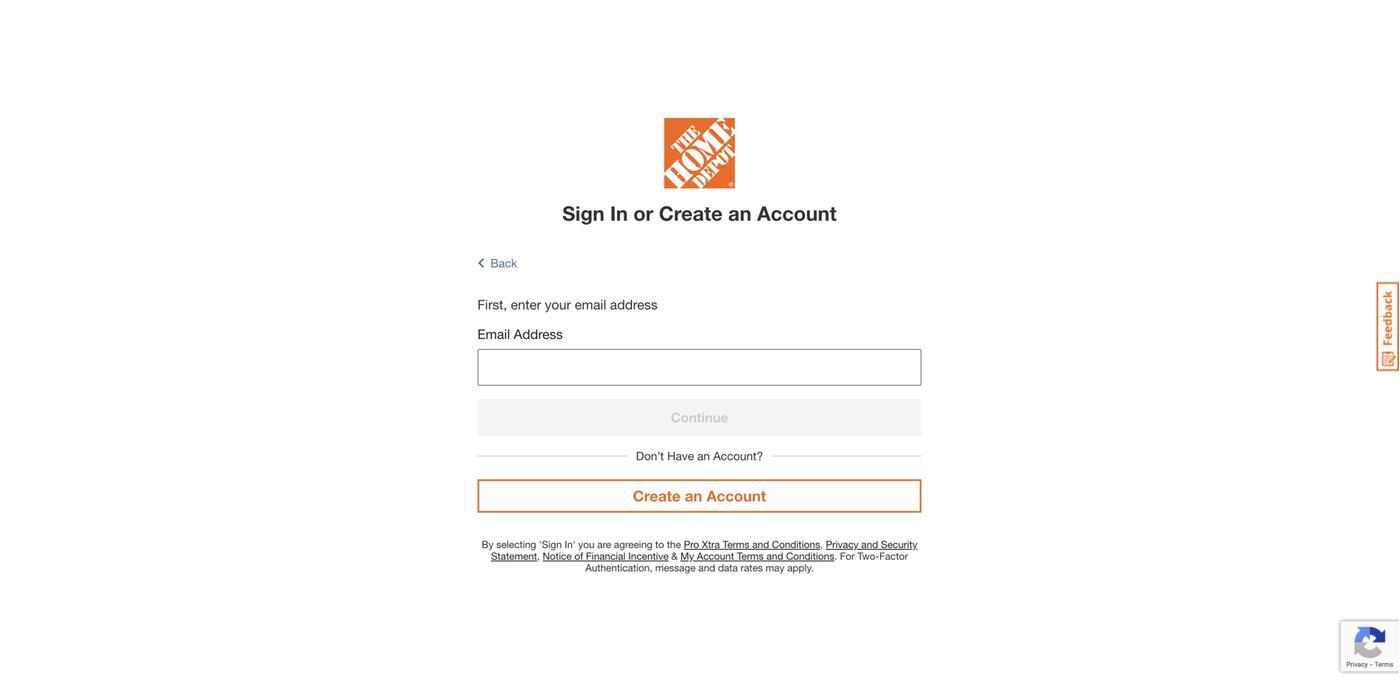 Task type: describe. For each thing, give the bounding box(es) containing it.
address
[[610, 296, 658, 312]]

feedback link image
[[1377, 282, 1400, 372]]

by
[[482, 539, 494, 550]]

enter
[[511, 296, 541, 312]]

or
[[634, 201, 654, 225]]

have
[[668, 449, 694, 463]]

don't
[[636, 449, 664, 463]]

in
[[611, 201, 628, 225]]

Email Address email field
[[478, 349, 922, 386]]

in'
[[565, 539, 576, 550]]

account?
[[714, 449, 764, 463]]

are
[[598, 539, 612, 550]]

account inside button
[[707, 487, 767, 505]]

1 horizontal spatial ,
[[821, 539, 824, 550]]

xtra
[[702, 539, 720, 550]]

statement
[[491, 550, 537, 562]]

apply.
[[788, 562, 814, 574]]

you
[[579, 539, 595, 550]]

sign in or create an account
[[563, 201, 837, 225]]

privacy and security statement link
[[491, 539, 918, 562]]

0 vertical spatial an
[[729, 201, 752, 225]]

my account terms and conditions link
[[681, 550, 835, 562]]

my
[[681, 550, 695, 562]]

incentive
[[629, 550, 669, 562]]

and up rates
[[753, 539, 770, 550]]

may
[[766, 562, 785, 574]]

conditions up apply.
[[772, 539, 821, 550]]

for
[[840, 550, 855, 562]]

two-
[[858, 550, 880, 562]]

and inside . for two-factor authentication, message and data rates may apply.
[[699, 562, 716, 574]]

create an account
[[633, 487, 767, 505]]

sign
[[563, 201, 605, 225]]

address
[[514, 326, 563, 342]]

don't have an account?
[[636, 449, 764, 463]]

. for two-factor authentication, message and data rates may apply.
[[586, 550, 909, 574]]

an inside button
[[685, 487, 703, 505]]

by selecting 'sign in' you are agreeing to the pro xtra terms and conditions ,
[[482, 539, 826, 550]]

email
[[478, 326, 510, 342]]

data
[[718, 562, 738, 574]]

create inside button
[[633, 487, 681, 505]]



Task type: locate. For each thing, give the bounding box(es) containing it.
and
[[753, 539, 770, 550], [862, 539, 879, 550], [767, 550, 784, 562], [699, 562, 716, 574]]

of
[[575, 550, 584, 562]]

0 vertical spatial create
[[659, 201, 723, 225]]

notice
[[543, 550, 572, 562]]

financial
[[586, 550, 626, 562]]

agreeing
[[614, 539, 653, 550]]

security
[[881, 539, 918, 550]]

notice of financial incentive link
[[543, 550, 669, 562]]

pro xtra terms and conditions link
[[684, 539, 821, 550]]

,
[[821, 539, 824, 550], [537, 550, 540, 562]]

0 horizontal spatial ,
[[537, 550, 540, 562]]

thd logo image
[[665, 118, 735, 193]]

back arrow image
[[478, 256, 484, 270]]

create an account button
[[478, 479, 922, 513]]

back
[[491, 256, 517, 270]]

and right rates
[[767, 550, 784, 562]]

first, enter your email address
[[478, 296, 658, 312]]

'sign
[[539, 539, 562, 550]]

, left the . in the right bottom of the page
[[821, 539, 824, 550]]

factor
[[880, 550, 909, 562]]

conditions right may
[[787, 550, 835, 562]]

1 vertical spatial create
[[633, 487, 681, 505]]

, notice of financial incentive & my account terms and conditions
[[537, 550, 835, 562]]

0 vertical spatial account
[[758, 201, 837, 225]]

terms
[[723, 539, 750, 550], [737, 550, 764, 562]]

privacy
[[826, 539, 859, 550]]

your
[[545, 296, 571, 312]]

pro
[[684, 539, 700, 550]]

and inside privacy and security statement
[[862, 539, 879, 550]]

, left notice
[[537, 550, 540, 562]]

an right have
[[698, 449, 710, 463]]

create down don't
[[633, 487, 681, 505]]

message
[[656, 562, 696, 574]]

2 vertical spatial account
[[697, 550, 735, 562]]

email
[[575, 296, 607, 312]]

authentication,
[[586, 562, 653, 574]]

back button
[[478, 256, 517, 270]]

email address
[[478, 326, 563, 342]]

rates
[[741, 562, 763, 574]]

create right or
[[659, 201, 723, 225]]

selecting
[[497, 539, 537, 550]]

an down don't have an account?
[[685, 487, 703, 505]]

&
[[672, 550, 678, 562]]

and right for
[[862, 539, 879, 550]]

and left data
[[699, 562, 716, 574]]

account
[[758, 201, 837, 225], [707, 487, 767, 505], [697, 550, 735, 562]]

an
[[729, 201, 752, 225], [698, 449, 710, 463], [685, 487, 703, 505]]

the
[[667, 539, 681, 550]]

to
[[656, 539, 665, 550]]

1 vertical spatial an
[[698, 449, 710, 463]]

conditions
[[772, 539, 821, 550], [787, 550, 835, 562]]

1 vertical spatial account
[[707, 487, 767, 505]]

2 vertical spatial an
[[685, 487, 703, 505]]

privacy and security statement
[[491, 539, 918, 562]]

an down thd logo at the top
[[729, 201, 752, 225]]

.
[[835, 550, 838, 562]]

create
[[659, 201, 723, 225], [633, 487, 681, 505]]

first,
[[478, 296, 507, 312]]



Task type: vqa. For each thing, say whether or not it's contained in the screenshot.
Insulation Blower Rental
no



